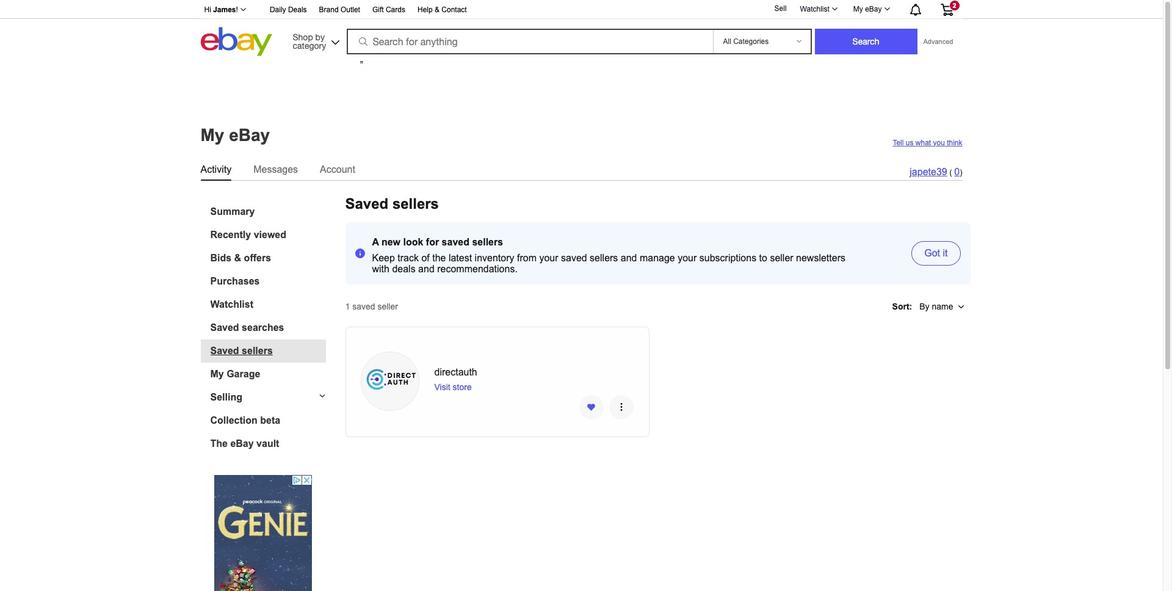 Task type: vqa. For each thing, say whether or not it's contained in the screenshot.
the skeleton to the top
no



Task type: describe. For each thing, give the bounding box(es) containing it.
1 saved seller
[[345, 301, 398, 311]]

)
[[960, 168, 963, 177]]

messages link
[[254, 162, 298, 177]]

sellers up "look"
[[393, 195, 439, 212]]

collection beta link
[[210, 415, 326, 426]]

offers
[[244, 253, 271, 263]]

you
[[934, 138, 946, 147]]

hi
[[204, 5, 211, 14]]

gift
[[373, 5, 384, 14]]

new
[[382, 237, 401, 247]]

!
[[236, 5, 238, 14]]

my ebay inside account navigation
[[854, 5, 882, 13]]

got
[[925, 248, 941, 258]]

selling button
[[201, 392, 326, 403]]

the
[[433, 253, 446, 263]]

help & contact link
[[418, 4, 467, 17]]

sell link
[[769, 5, 793, 13]]

1 horizontal spatial watchlist link
[[794, 2, 843, 16]]

sell
[[775, 5, 787, 13]]

activity link
[[201, 162, 232, 177]]

deals
[[288, 5, 307, 14]]

tell us what you think link
[[893, 138, 963, 147]]

my for 'my ebay' link
[[854, 5, 864, 13]]

by
[[920, 301, 930, 311]]

1 horizontal spatial advertisement region
[[359, 59, 804, 114]]

1 vertical spatial saved sellers
[[210, 345, 273, 356]]

none submit inside shop by category banner
[[815, 29, 918, 54]]

the ebay vault link
[[210, 438, 326, 449]]

the
[[210, 438, 228, 449]]

beta
[[260, 415, 281, 425]]

2 link
[[934, 0, 961, 17]]

account navigation
[[198, 0, 963, 19]]

subscriptions
[[700, 253, 757, 263]]

newsletters
[[797, 253, 846, 263]]

selling
[[210, 392, 242, 402]]

japete39 link
[[910, 166, 948, 177]]

2 your from the left
[[678, 253, 697, 263]]

my garage
[[210, 369, 260, 379]]

bids & offers
[[210, 253, 271, 263]]

deals
[[392, 264, 416, 274]]

(
[[950, 168, 953, 177]]

by name
[[920, 301, 954, 311]]

a
[[372, 237, 379, 247]]

sellers down searches
[[242, 345, 273, 356]]

shop by category button
[[287, 27, 342, 53]]

of
[[422, 253, 430, 263]]

collection
[[210, 415, 258, 425]]

us
[[906, 138, 914, 147]]

1 vertical spatial advertisement region
[[214, 475, 312, 591]]

1 horizontal spatial and
[[621, 253, 637, 263]]

my garage link
[[210, 369, 326, 380]]

shop by category
[[293, 32, 326, 50]]

what
[[916, 138, 932, 147]]

seller inside the a new look for saved sellers keep track of the latest inventory from your saved sellers and manage your subscriptions to seller newsletters with deals and recommendations.
[[771, 253, 794, 263]]

it
[[943, 248, 948, 258]]

bids
[[210, 253, 232, 263]]

viewed
[[254, 229, 286, 240]]

by name button
[[916, 294, 968, 319]]

0 vertical spatial saved
[[442, 237, 470, 247]]

cards
[[386, 5, 406, 14]]

0 vertical spatial saved
[[345, 195, 389, 212]]

recommendations.
[[438, 264, 518, 274]]

account link
[[320, 162, 355, 177]]

1 horizontal spatial saved sellers
[[345, 195, 439, 212]]

saved searches
[[210, 322, 284, 333]]

brand outlet
[[319, 5, 360, 14]]

track
[[398, 253, 419, 263]]

outlet
[[341, 5, 360, 14]]

shop
[[293, 32, 313, 42]]

japete39
[[910, 166, 948, 177]]

2 horizontal spatial saved
[[561, 253, 587, 263]]

sort:
[[893, 301, 913, 311]]

daily deals
[[270, 5, 307, 14]]

got it button
[[912, 241, 961, 265]]

saved searches link
[[210, 322, 326, 333]]



Task type: locate. For each thing, give the bounding box(es) containing it.
sellers left manage
[[590, 253, 618, 263]]

and
[[621, 253, 637, 263], [418, 264, 435, 274]]

2
[[953, 2, 957, 9]]

saved for saved searches link
[[210, 322, 239, 333]]

1 horizontal spatial seller
[[771, 253, 794, 263]]

vault
[[257, 438, 279, 449]]

unsave this seller - directauth image
[[579, 400, 604, 414]]

2 vertical spatial my
[[210, 369, 224, 379]]

None submit
[[815, 29, 918, 54]]

latest
[[449, 253, 472, 263]]

2 vertical spatial saved
[[210, 345, 239, 356]]

saved sellers link
[[210, 345, 326, 356]]

0 vertical spatial my
[[854, 5, 864, 13]]

visit
[[435, 382, 451, 392]]

0
[[955, 166, 960, 177]]

think
[[948, 138, 963, 147]]

& for help
[[435, 5, 440, 14]]

& right bids at left top
[[234, 253, 241, 263]]

saved right the from
[[561, 253, 587, 263]]

seller
[[771, 253, 794, 263], [378, 301, 398, 311]]

with
[[372, 264, 390, 274]]

2 vertical spatial saved
[[353, 301, 375, 311]]

0 vertical spatial watchlist
[[801, 5, 830, 13]]

brand
[[319, 5, 339, 14]]

1 vertical spatial saved
[[561, 253, 587, 263]]

look
[[403, 237, 424, 247]]

watchlist right sell 'link'
[[801, 5, 830, 13]]

recently
[[210, 229, 251, 240]]

recently viewed link
[[210, 229, 326, 240]]

my inside 'link'
[[210, 369, 224, 379]]

seller down the with
[[378, 301, 398, 311]]

account
[[320, 164, 355, 174]]

james
[[213, 5, 236, 14]]

watchlist inside account navigation
[[801, 5, 830, 13]]

1 horizontal spatial your
[[678, 253, 697, 263]]

saved
[[442, 237, 470, 247], [561, 253, 587, 263], [353, 301, 375, 311]]

saved up 'my garage'
[[210, 345, 239, 356]]

watchlist link
[[794, 2, 843, 16], [210, 299, 326, 310]]

messages
[[254, 164, 298, 174]]

& right help
[[435, 5, 440, 14]]

ebay for 'my ebay' link
[[866, 5, 882, 13]]

1 horizontal spatial watchlist
[[801, 5, 830, 13]]

1 vertical spatial my
[[201, 126, 224, 145]]

0 horizontal spatial saved
[[353, 301, 375, 311]]

ebay
[[866, 5, 882, 13], [229, 126, 270, 145], [231, 438, 254, 449]]

my ebay inside main content
[[201, 126, 270, 145]]

1 vertical spatial seller
[[378, 301, 398, 311]]

0 vertical spatial seller
[[771, 253, 794, 263]]

saved up 'latest'
[[442, 237, 470, 247]]

sellers up the inventory
[[472, 237, 503, 247]]

tell
[[893, 138, 904, 147]]

shop by category banner
[[198, 0, 963, 59]]

ebay for the ebay vault link
[[231, 438, 254, 449]]

my ebay link
[[847, 2, 896, 16]]

1 vertical spatial watchlist
[[210, 299, 254, 309]]

advanced link
[[918, 29, 960, 54]]

hi james !
[[204, 5, 238, 14]]

1 horizontal spatial saved
[[442, 237, 470, 247]]

watchlist link down 'purchases' link
[[210, 299, 326, 310]]

the ebay vault
[[210, 438, 279, 449]]

your right manage
[[678, 253, 697, 263]]

summary
[[210, 206, 255, 217]]

1 vertical spatial watchlist link
[[210, 299, 326, 310]]

watchlist for the leftmost watchlist link
[[210, 299, 254, 309]]

and down of
[[418, 264, 435, 274]]

ebay inside account navigation
[[866, 5, 882, 13]]

saved up a
[[345, 195, 389, 212]]

bids & offers link
[[210, 253, 326, 264]]

help
[[418, 5, 433, 14]]

1 horizontal spatial my ebay
[[854, 5, 882, 13]]

seller right to
[[771, 253, 794, 263]]

1 vertical spatial saved
[[210, 322, 239, 333]]

a new look for saved sellers keep track of the latest inventory from your saved sellers and manage your subscriptions to seller newsletters with deals and recommendations.
[[372, 237, 846, 274]]

0 vertical spatial ebay
[[866, 5, 882, 13]]

your right the from
[[540, 253, 559, 263]]

help & contact
[[418, 5, 467, 14]]

1 vertical spatial and
[[418, 264, 435, 274]]

0 horizontal spatial watchlist
[[210, 299, 254, 309]]

recently viewed
[[210, 229, 286, 240]]

& inside my ebay main content
[[234, 253, 241, 263]]

gift cards
[[373, 5, 406, 14]]

& inside account navigation
[[435, 5, 440, 14]]

my ebay
[[854, 5, 882, 13], [201, 126, 270, 145]]

0 horizontal spatial your
[[540, 253, 559, 263]]

&
[[435, 5, 440, 14], [234, 253, 241, 263]]

garage
[[227, 369, 260, 379]]

saved right "1"
[[353, 301, 375, 311]]

got it
[[925, 248, 948, 258]]

1
[[345, 301, 350, 311]]

0 horizontal spatial watchlist link
[[210, 299, 326, 310]]

to
[[760, 253, 768, 263]]

0 horizontal spatial seller
[[378, 301, 398, 311]]

directauth visit store
[[435, 367, 478, 392]]

for
[[426, 237, 439, 247]]

and left manage
[[621, 253, 637, 263]]

1 vertical spatial &
[[234, 253, 241, 263]]

saved left searches
[[210, 322, 239, 333]]

from
[[517, 253, 537, 263]]

by
[[316, 32, 325, 42]]

saved sellers up 'garage'
[[210, 345, 273, 356]]

0 horizontal spatial and
[[418, 264, 435, 274]]

0 link
[[955, 166, 960, 177]]

0 vertical spatial and
[[621, 253, 637, 263]]

directauth link
[[433, 366, 620, 382]]

0 horizontal spatial my ebay
[[201, 126, 270, 145]]

0 horizontal spatial &
[[234, 253, 241, 263]]

saved sellers
[[345, 195, 439, 212], [210, 345, 273, 356]]

directauth
[[435, 367, 478, 377]]

visit store link
[[433, 381, 474, 393]]

summary link
[[210, 206, 326, 217]]

my inside account navigation
[[854, 5, 864, 13]]

saved
[[345, 195, 389, 212], [210, 322, 239, 333], [210, 345, 239, 356]]

saved for saved sellers link
[[210, 345, 239, 356]]

region containing a new look for saved sellers
[[345, 222, 971, 284]]

watchlist down "purchases"
[[210, 299, 254, 309]]

1 horizontal spatial &
[[435, 5, 440, 14]]

1 vertical spatial my ebay
[[201, 126, 270, 145]]

advertisement region
[[359, 59, 804, 114], [214, 475, 312, 591]]

brand outlet link
[[319, 4, 360, 17]]

0 vertical spatial advertisement region
[[359, 59, 804, 114]]

collection beta
[[210, 415, 281, 425]]

watchlist link right sell 'link'
[[794, 2, 843, 16]]

saved sellers up new
[[345, 195, 439, 212]]

japete39 ( 0 )
[[910, 166, 963, 177]]

tell us what you think
[[893, 138, 963, 147]]

searches
[[242, 322, 284, 333]]

purchases link
[[210, 276, 326, 287]]

activity
[[201, 164, 232, 174]]

my ebay main content
[[5, 59, 1159, 591]]

daily
[[270, 5, 286, 14]]

& for bids
[[234, 253, 241, 263]]

0 vertical spatial watchlist link
[[794, 2, 843, 16]]

0 horizontal spatial saved sellers
[[210, 345, 273, 356]]

watchlist for the right watchlist link
[[801, 5, 830, 13]]

2 vertical spatial ebay
[[231, 438, 254, 449]]

contact
[[442, 5, 467, 14]]

Search for anything text field
[[348, 30, 711, 53]]

0 vertical spatial &
[[435, 5, 440, 14]]

manage
[[640, 253, 675, 263]]

sellers
[[393, 195, 439, 212], [472, 237, 503, 247], [590, 253, 618, 263], [242, 345, 273, 356]]

1 vertical spatial ebay
[[229, 126, 270, 145]]

daily deals link
[[270, 4, 307, 17]]

keep
[[372, 253, 395, 263]]

0 horizontal spatial advertisement region
[[214, 475, 312, 591]]

1 your from the left
[[540, 253, 559, 263]]

region
[[345, 222, 971, 284]]

0 vertical spatial saved sellers
[[345, 195, 439, 212]]

my for my garage 'link'
[[210, 369, 224, 379]]

0 vertical spatial my ebay
[[854, 5, 882, 13]]

watchlist inside my ebay main content
[[210, 299, 254, 309]]



